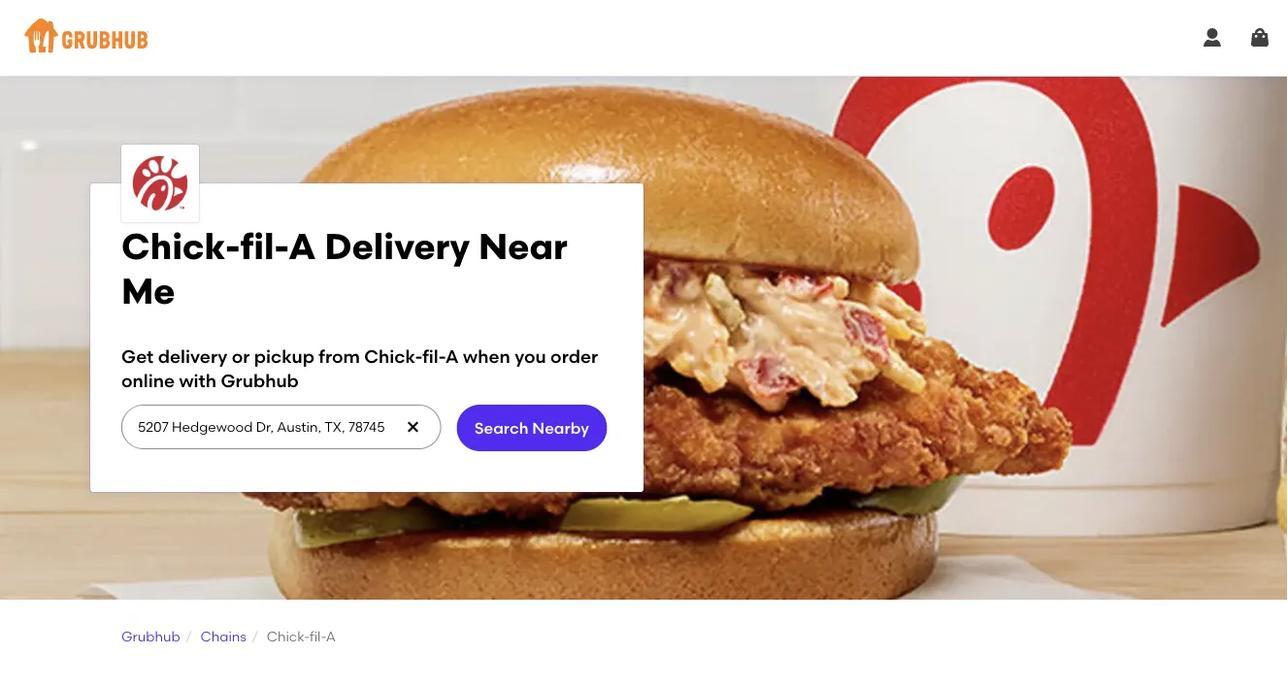 Task type: describe. For each thing, give the bounding box(es) containing it.
nearby
[[532, 419, 589, 437]]

search nearby button
[[457, 405, 607, 452]]

chains link
[[200, 629, 247, 645]]

svg image
[[1249, 26, 1272, 50]]

delivery
[[158, 346, 227, 367]]

you
[[515, 346, 546, 367]]

a for chick-fil-a
[[326, 629, 336, 645]]

order
[[551, 346, 598, 367]]

chick- for chick-fil-a
[[267, 629, 310, 645]]

chick-fil-a delivery near me
[[121, 225, 568, 313]]

grubhub inside get delivery or pickup from chick-fil-a when you order online with grubhub
[[221, 370, 299, 392]]

from
[[319, 346, 360, 367]]

svg image inside main navigation navigation
[[1201, 26, 1225, 50]]

0 horizontal spatial grubhub
[[121, 629, 180, 645]]

online
[[121, 370, 175, 392]]

main navigation navigation
[[0, 0, 1288, 76]]

or
[[232, 346, 250, 367]]

when
[[463, 346, 511, 367]]

chick-fil-a logo image
[[129, 152, 191, 215]]

a for chick-fil-a delivery near me
[[288, 225, 316, 268]]

chick- for chick-fil-a delivery near me
[[121, 225, 240, 268]]

1 vertical spatial svg image
[[405, 420, 421, 435]]

me
[[121, 269, 175, 313]]

near
[[479, 225, 568, 268]]

Search Address search field
[[121, 406, 439, 449]]



Task type: vqa. For each thing, say whether or not it's contained in the screenshot.
lychee iced tea + $6.99
no



Task type: locate. For each thing, give the bounding box(es) containing it.
1 vertical spatial a
[[446, 346, 459, 367]]

search nearby
[[475, 419, 589, 437]]

2 horizontal spatial fil-
[[423, 346, 446, 367]]

pickup
[[254, 346, 315, 367]]

a inside get delivery or pickup from chick-fil-a when you order online with grubhub
[[446, 346, 459, 367]]

fil- for chick-fil-a
[[310, 629, 326, 645]]

chick-fil-a
[[267, 629, 336, 645]]

chains
[[200, 629, 247, 645]]

1 vertical spatial grubhub
[[121, 629, 180, 645]]

fil- inside chick-fil-a delivery near me
[[240, 225, 288, 268]]

svg image left svg image
[[1201, 26, 1225, 50]]

1 vertical spatial fil-
[[423, 346, 446, 367]]

chick- up me
[[121, 225, 240, 268]]

get delivery or pickup from chick-fil-a when you order online with grubhub
[[121, 346, 598, 392]]

0 vertical spatial a
[[288, 225, 316, 268]]

1 horizontal spatial a
[[326, 629, 336, 645]]

2 vertical spatial a
[[326, 629, 336, 645]]

0 vertical spatial fil-
[[240, 225, 288, 268]]

2 horizontal spatial a
[[446, 346, 459, 367]]

fil- inside get delivery or pickup from chick-fil-a when you order online with grubhub
[[423, 346, 446, 367]]

search
[[475, 419, 529, 437]]

delivery
[[325, 225, 470, 268]]

svg image
[[1201, 26, 1225, 50], [405, 420, 421, 435]]

a
[[288, 225, 316, 268], [446, 346, 459, 367], [326, 629, 336, 645]]

chick-
[[121, 225, 240, 268], [364, 346, 423, 367], [267, 629, 310, 645]]

0 vertical spatial svg image
[[1201, 26, 1225, 50]]

with
[[179, 370, 217, 392]]

grubhub
[[221, 370, 299, 392], [121, 629, 180, 645]]

0 horizontal spatial a
[[288, 225, 316, 268]]

get
[[121, 346, 154, 367]]

1 horizontal spatial grubhub
[[221, 370, 299, 392]]

svg image down get delivery or pickup from chick-fil-a when you order online with grubhub
[[405, 420, 421, 435]]

1 horizontal spatial svg image
[[1201, 26, 1225, 50]]

2 horizontal spatial chick-
[[364, 346, 423, 367]]

1 horizontal spatial fil-
[[310, 629, 326, 645]]

0 vertical spatial chick-
[[121, 225, 240, 268]]

grubhub down or
[[221, 370, 299, 392]]

grubhub link
[[121, 629, 180, 645]]

chick- inside get delivery or pickup from chick-fil-a when you order online with grubhub
[[364, 346, 423, 367]]

0 horizontal spatial fil-
[[240, 225, 288, 268]]

2 vertical spatial chick-
[[267, 629, 310, 645]]

0 horizontal spatial chick-
[[121, 225, 240, 268]]

chick- right chains link
[[267, 629, 310, 645]]

0 vertical spatial grubhub
[[221, 370, 299, 392]]

grubhub left chains link
[[121, 629, 180, 645]]

chick- inside chick-fil-a delivery near me
[[121, 225, 240, 268]]

fil-
[[240, 225, 288, 268], [423, 346, 446, 367], [310, 629, 326, 645]]

a inside chick-fil-a delivery near me
[[288, 225, 316, 268]]

1 vertical spatial chick-
[[364, 346, 423, 367]]

chick- right from
[[364, 346, 423, 367]]

1 horizontal spatial chick-
[[267, 629, 310, 645]]

fil- for chick-fil-a delivery near me
[[240, 225, 288, 268]]

2 vertical spatial fil-
[[310, 629, 326, 645]]

0 horizontal spatial svg image
[[405, 420, 421, 435]]



